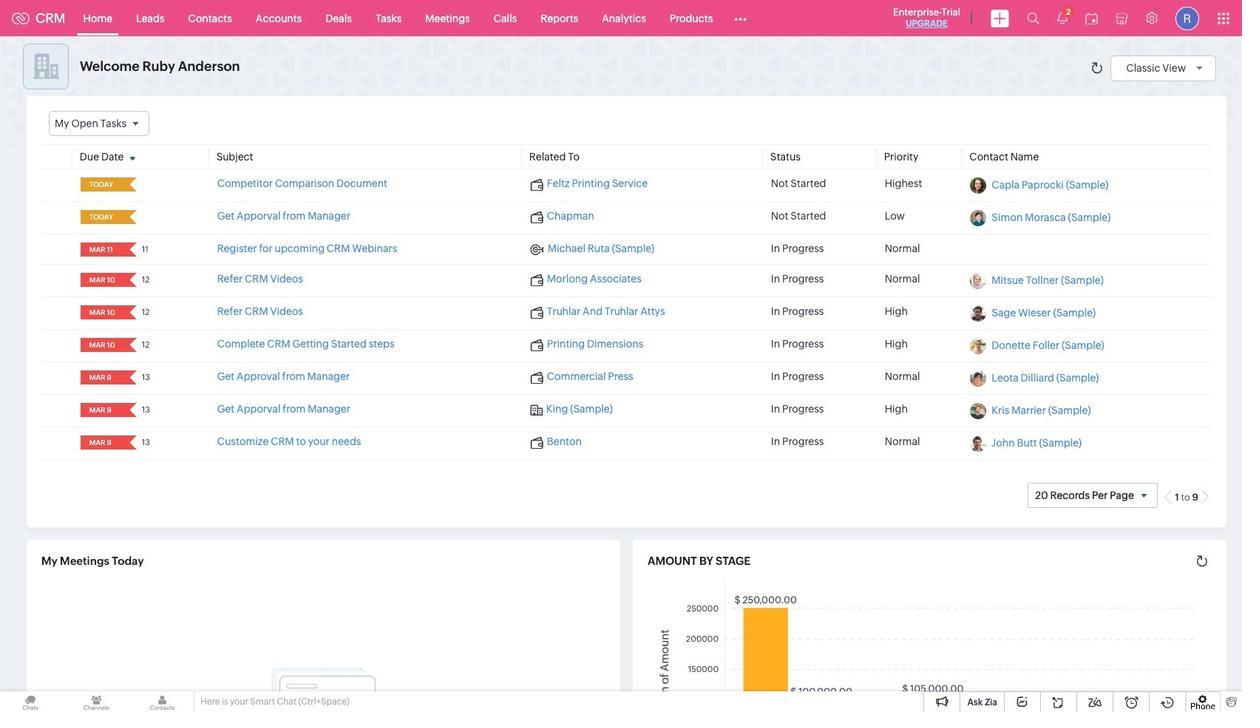 Task type: describe. For each thing, give the bounding box(es) containing it.
signals element
[[1049, 0, 1077, 36]]

calendar image
[[1086, 12, 1098, 24]]

create menu element
[[982, 0, 1018, 36]]

logo image
[[12, 12, 30, 24]]

create menu image
[[991, 9, 1009, 27]]

search element
[[1018, 0, 1049, 36]]

1 late by  days image from the top
[[123, 180, 142, 189]]

channels image
[[66, 691, 127, 712]]



Task type: vqa. For each thing, say whether or not it's contained in the screenshot.
notes
no



Task type: locate. For each thing, give the bounding box(es) containing it.
2 late by  days image from the top
[[123, 212, 142, 221]]

1 vertical spatial late by  days image
[[123, 212, 142, 221]]

None field
[[49, 111, 150, 136], [85, 178, 120, 192], [85, 210, 120, 224], [85, 243, 120, 257], [85, 273, 120, 287], [85, 306, 120, 320], [85, 338, 120, 352], [85, 371, 120, 385], [85, 403, 120, 417], [85, 436, 120, 450], [49, 111, 150, 136], [85, 178, 120, 192], [85, 210, 120, 224], [85, 243, 120, 257], [85, 273, 120, 287], [85, 306, 120, 320], [85, 338, 120, 352], [85, 371, 120, 385], [85, 403, 120, 417], [85, 436, 120, 450]]

contacts image
[[132, 691, 193, 712]]

profile element
[[1167, 0, 1208, 36]]

0 vertical spatial late by  days image
[[123, 180, 142, 189]]

Other Modules field
[[725, 6, 757, 30]]

profile image
[[1176, 6, 1199, 30]]

late by  days image
[[123, 180, 142, 189], [123, 212, 142, 221]]

chats image
[[0, 691, 61, 712]]

search image
[[1027, 12, 1040, 24]]



